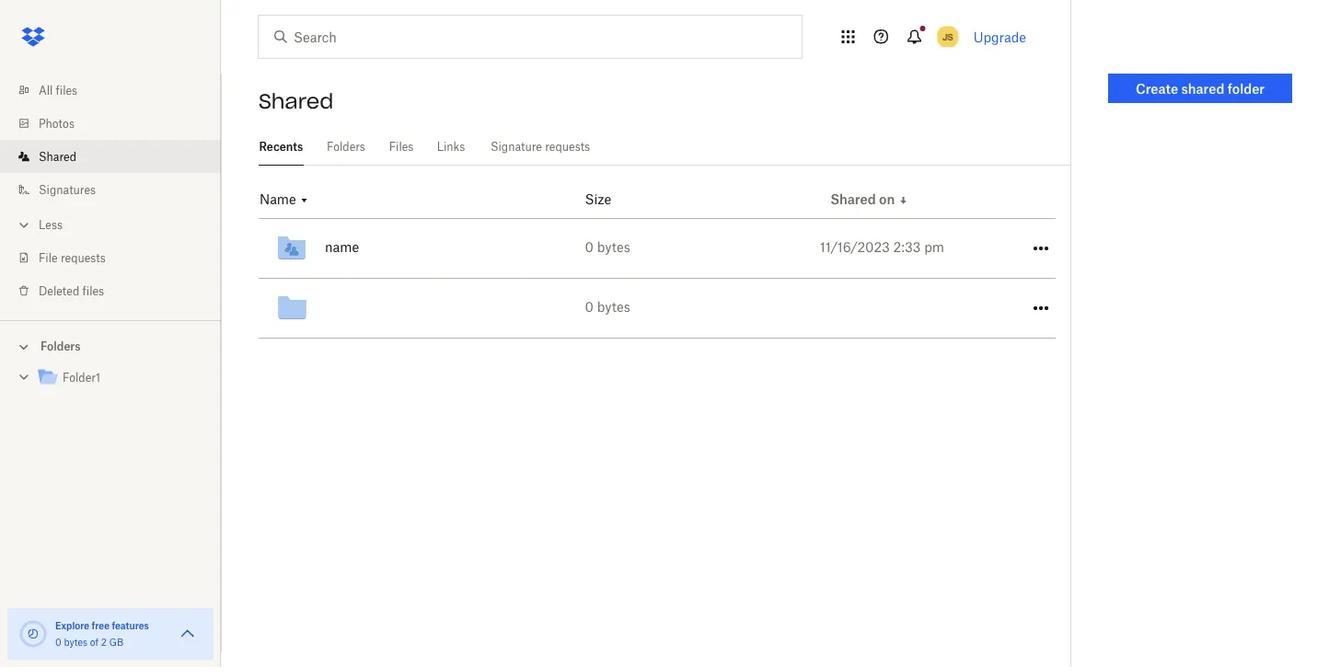 Task type: locate. For each thing, give the bounding box(es) containing it.
1 vertical spatial requests
[[61, 251, 106, 265]]

1 vertical spatial files
[[82, 284, 104, 298]]

2 vertical spatial 0
[[55, 637, 61, 648]]

explore
[[55, 620, 89, 632]]

template stateless image right name in the left of the page
[[299, 195, 310, 206]]

all
[[39, 83, 53, 97]]

1 horizontal spatial requests
[[545, 140, 590, 154]]

0 horizontal spatial files
[[56, 83, 77, 97]]

2:33
[[894, 239, 921, 255]]

1 vertical spatial folders
[[41, 340, 81, 354]]

name
[[325, 239, 359, 255]]

create shared folder
[[1136, 81, 1265, 96]]

shared down photos
[[39, 150, 76, 163]]

1 horizontal spatial shared
[[259, 88, 334, 114]]

template stateless image for name
[[299, 195, 310, 206]]

1 vertical spatial more actions image
[[1030, 297, 1052, 319]]

files
[[56, 83, 77, 97], [82, 284, 104, 298]]

folders button
[[0, 332, 221, 360]]

name
[[260, 192, 296, 207]]

list
[[0, 63, 221, 320]]

gb
[[109, 637, 124, 648]]

1 0 bytes from the top
[[585, 239, 630, 255]]

signature
[[491, 140, 542, 154]]

0 vertical spatial more actions image
[[1030, 238, 1052, 260]]

shared inside shared link
[[39, 150, 76, 163]]

less image
[[15, 216, 33, 234]]

bytes
[[597, 239, 630, 255], [597, 299, 630, 315], [64, 637, 88, 648]]

name button
[[260, 192, 310, 209]]

template stateless image
[[898, 195, 909, 206], [299, 195, 310, 206]]

0 vertical spatial bytes
[[597, 239, 630, 255]]

photos
[[39, 116, 75, 130]]

pm
[[925, 239, 945, 255]]

0 horizontal spatial requests
[[61, 251, 106, 265]]

2
[[101, 637, 107, 648]]

file requests
[[39, 251, 106, 265]]

folder1 link
[[37, 366, 206, 391]]

deleted
[[39, 284, 79, 298]]

tab list containing recents
[[259, 129, 1071, 166]]

shared on
[[831, 192, 895, 207]]

1 vertical spatial shared
[[39, 150, 76, 163]]

0 bytes
[[585, 239, 630, 255], [585, 299, 630, 315]]

0 horizontal spatial shared
[[39, 150, 76, 163]]

size
[[585, 192, 612, 207]]

requests right signature
[[545, 140, 590, 154]]

template stateless image inside name popup button
[[299, 195, 310, 206]]

0 vertical spatial files
[[56, 83, 77, 97]]

signature requests
[[491, 140, 590, 154]]

js button
[[933, 22, 963, 52]]

folders left files
[[327, 140, 365, 154]]

bytes inside the explore free features 0 bytes of 2 gb
[[64, 637, 88, 648]]

more actions image
[[1030, 238, 1052, 260], [1030, 297, 1052, 319]]

0 vertical spatial shared
[[259, 88, 334, 114]]

requests for file requests
[[61, 251, 106, 265]]

features
[[112, 620, 149, 632]]

2 more actions image from the top
[[1030, 297, 1052, 319]]

quota usage element
[[18, 620, 48, 649]]

of
[[90, 637, 99, 648]]

0
[[585, 239, 594, 255], [585, 299, 594, 315], [55, 637, 61, 648]]

files for all files
[[56, 83, 77, 97]]

0 horizontal spatial template stateless image
[[299, 195, 310, 206]]

deleted files
[[39, 284, 104, 298]]

0 inside the explore free features 0 bytes of 2 gb
[[55, 637, 61, 648]]

folders up folder1
[[41, 340, 81, 354]]

11/16/2023
[[820, 239, 890, 255]]

files right deleted
[[82, 284, 104, 298]]

requests
[[545, 140, 590, 154], [61, 251, 106, 265]]

template stateless image inside shared on dropdown button
[[898, 195, 909, 206]]

template stateless image right the 'on'
[[898, 195, 909, 206]]

0 vertical spatial 0
[[585, 239, 594, 255]]

shared left the 'on'
[[831, 192, 876, 207]]

files right the all
[[56, 83, 77, 97]]

js
[[942, 31, 954, 42]]

2 horizontal spatial shared
[[831, 192, 876, 207]]

0 vertical spatial folders
[[327, 140, 365, 154]]

1 vertical spatial 0
[[585, 299, 594, 315]]

shared inside shared on dropdown button
[[831, 192, 876, 207]]

size button
[[585, 192, 612, 207]]

1 template stateless image from the left
[[898, 195, 909, 206]]

1 vertical spatial 0 bytes
[[585, 299, 630, 315]]

requests inside list
[[61, 251, 106, 265]]

1 horizontal spatial files
[[82, 284, 104, 298]]

0 vertical spatial requests
[[545, 140, 590, 154]]

0 horizontal spatial folders
[[41, 340, 81, 354]]

1 horizontal spatial template stateless image
[[898, 195, 909, 206]]

2 vertical spatial shared
[[831, 192, 876, 207]]

folders
[[327, 140, 365, 154], [41, 340, 81, 354]]

requests inside tab list
[[545, 140, 590, 154]]

create
[[1136, 81, 1179, 96]]

tab list
[[259, 129, 1071, 166]]

files
[[389, 140, 414, 154]]

2 template stateless image from the left
[[299, 195, 310, 206]]

folder1
[[63, 371, 100, 385]]

0 vertical spatial 0 bytes
[[585, 239, 630, 255]]

requests right file
[[61, 251, 106, 265]]

2 vertical spatial bytes
[[64, 637, 88, 648]]

shared
[[259, 88, 334, 114], [39, 150, 76, 163], [831, 192, 876, 207]]

shared up recents link
[[259, 88, 334, 114]]

shared link
[[15, 140, 221, 173]]



Task type: vqa. For each thing, say whether or not it's contained in the screenshot.
alert
no



Task type: describe. For each thing, give the bounding box(es) containing it.
less
[[39, 218, 63, 232]]

files for deleted files
[[82, 284, 104, 298]]

explore free features 0 bytes of 2 gb
[[55, 620, 149, 648]]

file requests link
[[15, 241, 221, 274]]

folder
[[1228, 81, 1265, 96]]

folders link
[[326, 129, 367, 163]]

2 0 bytes from the top
[[585, 299, 630, 315]]

requests for signature requests
[[545, 140, 590, 154]]

links
[[437, 140, 465, 154]]

deleted files link
[[15, 274, 221, 308]]

dropbox image
[[15, 18, 52, 55]]

1 horizontal spatial folders
[[327, 140, 365, 154]]

name image
[[273, 230, 310, 267]]

signatures
[[39, 183, 96, 197]]

links link
[[436, 129, 466, 163]]

Search in folder "Dropbox" text field
[[294, 27, 764, 47]]

shared list item
[[0, 140, 221, 173]]

free
[[92, 620, 110, 632]]

files link
[[389, 129, 414, 163]]

list containing all files
[[0, 63, 221, 320]]

all files
[[39, 83, 77, 97]]

signature requests link
[[488, 129, 593, 163]]

all files link
[[15, 74, 221, 107]]

1 vertical spatial bytes
[[597, 299, 630, 315]]

create shared folder button
[[1108, 74, 1293, 103]]

upgrade link
[[974, 29, 1027, 45]]

signatures link
[[15, 173, 221, 206]]

folders inside button
[[41, 340, 81, 354]]

recents
[[259, 140, 303, 154]]

photos link
[[15, 107, 221, 140]]

11/16/2023 2:33 pm
[[820, 239, 945, 255]]

name link
[[273, 219, 632, 278]]

recents link
[[259, 129, 304, 163]]

shared
[[1182, 81, 1225, 96]]

file
[[39, 251, 58, 265]]

shared on button
[[831, 192, 909, 209]]

on
[[879, 192, 895, 207]]

template stateless image for shared on
[[898, 195, 909, 206]]

1 more actions image from the top
[[1030, 238, 1052, 260]]

upgrade
[[974, 29, 1027, 45]]



